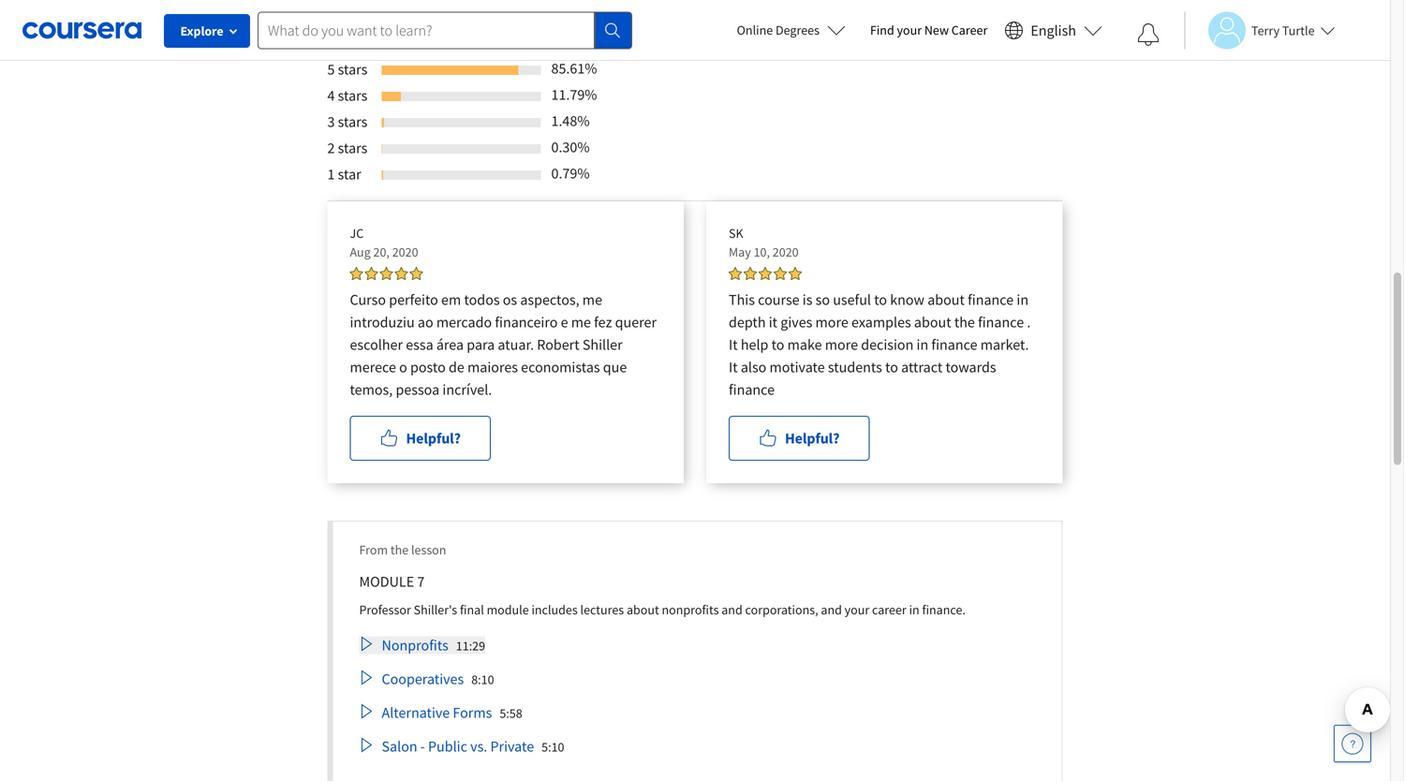 Task type: describe. For each thing, give the bounding box(es) containing it.
career
[[952, 22, 988, 38]]

4.8 (26,222 ratings)
[[410, 35, 513, 52]]

terry turtle button
[[1184, 12, 1336, 49]]

economistas
[[521, 358, 600, 376]]

find your new career
[[870, 22, 988, 38]]

reviews
[[328, 13, 380, 32]]

querer
[[615, 313, 657, 331]]

shiller
[[583, 335, 623, 354]]

maiores
[[468, 358, 518, 376]]

1 vertical spatial more
[[825, 335, 858, 354]]

lectures
[[581, 601, 624, 618]]

final
[[460, 601, 484, 618]]

8:10
[[472, 671, 494, 688]]

forms
[[453, 703, 492, 722]]

find your new career link
[[861, 19, 997, 42]]

financeiro
[[495, 313, 558, 331]]

explore button
[[164, 14, 250, 48]]

sk
[[729, 225, 744, 242]]

5 stars
[[328, 60, 368, 78]]

stars for 5 stars
[[338, 60, 368, 78]]

2 vertical spatial to
[[886, 358, 899, 376]]

que
[[603, 358, 627, 376]]

atuar.
[[498, 335, 534, 354]]

0 horizontal spatial your
[[845, 601, 870, 618]]

jc aug 20, 2020
[[350, 225, 418, 260]]

3 stars
[[328, 112, 368, 131]]

20,
[[373, 243, 390, 260]]

1.48%
[[551, 111, 590, 130]]

incrível.
[[443, 380, 492, 399]]

nonprofits 11:29
[[382, 636, 485, 655]]

0.79%
[[551, 164, 590, 182]]

terry turtle
[[1252, 22, 1315, 39]]

2
[[328, 138, 335, 157]]

aspectos,
[[520, 290, 580, 309]]

5:58
[[500, 705, 523, 722]]

temos,
[[350, 380, 393, 399]]

salon - public vs. private 5:10
[[382, 737, 565, 756]]

lesson
[[411, 541, 446, 558]]

pessoa
[[396, 380, 440, 399]]

3
[[328, 112, 335, 131]]

2020 for course
[[773, 243, 799, 260]]

mercado
[[436, 313, 492, 331]]

new
[[925, 22, 949, 38]]

ratings)
[[471, 35, 513, 52]]

examples
[[852, 313, 912, 331]]

professor
[[359, 601, 411, 618]]

private
[[491, 737, 534, 756]]

0 vertical spatial in
[[1017, 290, 1029, 309]]

module
[[359, 572, 414, 591]]

em
[[441, 290, 461, 309]]

11.79%
[[551, 85, 597, 104]]

1 vertical spatial the
[[391, 541, 409, 558]]

motivate
[[770, 358, 825, 376]]

helpful? for motivate
[[785, 429, 840, 448]]

course
[[758, 290, 800, 309]]

.
[[1027, 313, 1031, 331]]

show notifications image
[[1138, 23, 1160, 46]]

stars for 2 stars
[[338, 138, 368, 157]]

1 horizontal spatial your
[[897, 22, 922, 38]]

robert
[[537, 335, 580, 354]]

english
[[1031, 21, 1077, 40]]

may
[[729, 243, 751, 260]]

para
[[467, 335, 495, 354]]

depth
[[729, 313, 766, 331]]

11:29
[[456, 637, 485, 654]]

star
[[338, 165, 361, 183]]

jc
[[350, 225, 364, 242]]

1 vertical spatial to
[[772, 335, 785, 354]]

1 vertical spatial in
[[917, 335, 929, 354]]

career
[[872, 601, 907, 618]]

2 it from the top
[[729, 358, 738, 376]]

public
[[428, 737, 468, 756]]

helpful? button for pessoa
[[350, 416, 491, 461]]

0 vertical spatial to
[[874, 290, 887, 309]]

1 it from the top
[[729, 335, 738, 354]]

merece
[[350, 358, 396, 376]]

also
[[741, 358, 767, 376]]

students
[[828, 358, 883, 376]]

área
[[437, 335, 464, 354]]

vs.
[[471, 737, 488, 756]]

4 stars
[[328, 86, 368, 105]]

0.30%
[[551, 138, 590, 156]]

10,
[[754, 243, 770, 260]]

stars for 3 stars
[[338, 112, 368, 131]]

gives
[[781, 313, 813, 331]]

helpful? button for motivate
[[729, 416, 870, 461]]

is
[[803, 290, 813, 309]]

find
[[870, 22, 895, 38]]

4.8
[[410, 35, 426, 52]]

the inside this course is so useful to know about finance in depth it gives more examples about the finance . it help to make more decision in finance market. it also motivate students to attract towards finance
[[955, 313, 975, 331]]

0 vertical spatial me
[[583, 290, 603, 309]]

1 and from the left
[[722, 601, 743, 618]]

online
[[737, 22, 773, 38]]



Task type: vqa. For each thing, say whether or not it's contained in the screenshot.


Task type: locate. For each thing, give the bounding box(es) containing it.
from
[[359, 541, 388, 558]]

2 2020 from the left
[[773, 243, 799, 260]]

2020 for perfeito
[[392, 243, 418, 260]]

in right the career
[[909, 601, 920, 618]]

so
[[816, 290, 830, 309]]

from the lesson
[[359, 541, 446, 558]]

it
[[769, 313, 778, 331]]

online degrees
[[737, 22, 820, 38]]

3 stars from the top
[[338, 112, 368, 131]]

2 and from the left
[[821, 601, 842, 618]]

helpful? down motivate
[[785, 429, 840, 448]]

0 vertical spatial about
[[928, 290, 965, 309]]

stars
[[338, 60, 368, 78], [338, 86, 368, 105], [338, 112, 368, 131], [338, 138, 368, 157]]

and right nonprofits
[[722, 601, 743, 618]]

1 helpful? button from the left
[[350, 416, 491, 461]]

aug
[[350, 243, 371, 260]]

1 vertical spatial your
[[845, 601, 870, 618]]

about right "lectures"
[[627, 601, 659, 618]]

shiller's
[[414, 601, 457, 618]]

5:10
[[542, 739, 565, 756]]

-
[[421, 737, 425, 756]]

ao
[[418, 313, 434, 331]]

escolher
[[350, 335, 403, 354]]

0 vertical spatial more
[[816, 313, 849, 331]]

your right find
[[897, 22, 922, 38]]

1 vertical spatial about
[[914, 313, 952, 331]]

helpful? button down motivate
[[729, 416, 870, 461]]

the up towards
[[955, 313, 975, 331]]

1 vertical spatial me
[[571, 313, 591, 331]]

your
[[897, 22, 922, 38], [845, 601, 870, 618]]

stars right the 2
[[338, 138, 368, 157]]

it left 'also'
[[729, 358, 738, 376]]

1 helpful? from the left
[[406, 429, 461, 448]]

the right from
[[391, 541, 409, 558]]

stars right 4
[[338, 86, 368, 105]]

to up "examples"
[[874, 290, 887, 309]]

4 stars from the top
[[338, 138, 368, 157]]

module 7
[[359, 572, 425, 591]]

filled star image
[[342, 34, 357, 49], [357, 34, 372, 49], [372, 34, 387, 49], [350, 267, 363, 280], [380, 267, 393, 280], [759, 267, 772, 280], [774, 267, 787, 280]]

it left help
[[729, 335, 738, 354]]

sk may 10, 2020
[[729, 225, 799, 260]]

towards
[[946, 358, 997, 376]]

1 stars from the top
[[338, 60, 368, 78]]

e
[[561, 313, 568, 331]]

curso perfeito em todos os aspectos, me introduziu ao mercado financeiro e me fez querer escolher essa área para atuar. robert shiller merece o posto de maiores economistas que temos, pessoa incrível.
[[350, 290, 657, 399]]

about down know
[[914, 313, 952, 331]]

What do you want to learn? text field
[[258, 12, 595, 49]]

1 star
[[328, 165, 361, 183]]

fez
[[594, 313, 612, 331]]

nonprofits
[[662, 601, 719, 618]]

2 helpful? button from the left
[[729, 416, 870, 461]]

coursera image
[[22, 15, 141, 45]]

1 horizontal spatial the
[[955, 313, 975, 331]]

to
[[874, 290, 887, 309], [772, 335, 785, 354], [886, 358, 899, 376]]

to down it
[[772, 335, 785, 354]]

1 horizontal spatial helpful? button
[[729, 416, 870, 461]]

stars right 5
[[338, 60, 368, 78]]

4
[[328, 86, 335, 105]]

me
[[583, 290, 603, 309], [571, 313, 591, 331]]

in up attract
[[917, 335, 929, 354]]

english button
[[997, 0, 1110, 61]]

me right e
[[571, 313, 591, 331]]

cooperatives
[[382, 670, 464, 689]]

more down so
[[816, 313, 849, 331]]

useful
[[833, 290, 871, 309]]

2 vertical spatial about
[[627, 601, 659, 618]]

includes
[[532, 601, 578, 618]]

0 horizontal spatial 2020
[[392, 243, 418, 260]]

nonprofits
[[382, 636, 449, 655]]

None search field
[[258, 12, 633, 49]]

1 horizontal spatial and
[[821, 601, 842, 618]]

stars right 3
[[338, 112, 368, 131]]

your left the career
[[845, 601, 870, 618]]

helpful? button
[[350, 416, 491, 461], [729, 416, 870, 461]]

make
[[788, 335, 822, 354]]

1 vertical spatial it
[[729, 358, 738, 376]]

about
[[928, 290, 965, 309], [914, 313, 952, 331], [627, 601, 659, 618]]

market.
[[981, 335, 1029, 354]]

more up students
[[825, 335, 858, 354]]

0 horizontal spatial helpful?
[[406, 429, 461, 448]]

1 horizontal spatial helpful?
[[785, 429, 840, 448]]

2 helpful? from the left
[[785, 429, 840, 448]]

2 stars
[[328, 138, 368, 157]]

this course is so useful to know about finance in depth it gives more examples about the finance . it help to make more decision in finance market. it also motivate students to attract towards finance
[[729, 290, 1031, 399]]

1
[[328, 165, 335, 183]]

2 stars from the top
[[338, 86, 368, 105]]

salon
[[382, 737, 418, 756]]

decision
[[861, 335, 914, 354]]

1 horizontal spatial 2020
[[773, 243, 799, 260]]

finance.
[[923, 601, 966, 618]]

0 horizontal spatial the
[[391, 541, 409, 558]]

2020 inside sk may 10, 2020
[[773, 243, 799, 260]]

filled star image
[[328, 34, 342, 49], [387, 34, 402, 49], [365, 267, 378, 280], [395, 267, 408, 280], [410, 267, 423, 280], [729, 267, 742, 280], [744, 267, 757, 280], [789, 267, 802, 280]]

about right know
[[928, 290, 965, 309]]

essa
[[406, 335, 434, 354]]

know
[[890, 290, 925, 309]]

more
[[816, 313, 849, 331], [825, 335, 858, 354]]

terry
[[1252, 22, 1280, 39]]

this
[[729, 290, 755, 309]]

0 horizontal spatial and
[[722, 601, 743, 618]]

helpful? button down pessoa
[[350, 416, 491, 461]]

help center image
[[1342, 733, 1364, 755]]

0 vertical spatial your
[[897, 22, 922, 38]]

(26,222
[[429, 35, 469, 52]]

explore
[[180, 22, 223, 39]]

introduziu
[[350, 313, 415, 331]]

degrees
[[776, 22, 820, 38]]

helpful? for pessoa
[[406, 429, 461, 448]]

7
[[417, 572, 425, 591]]

o
[[399, 358, 407, 376]]

and right corporations,
[[821, 601, 842, 618]]

professor shiller's final module includes lectures about nonprofits and corporations, and your career in finance.
[[359, 601, 966, 618]]

attract
[[902, 358, 943, 376]]

2020 right 10,
[[773, 243, 799, 260]]

2 vertical spatial in
[[909, 601, 920, 618]]

5
[[328, 60, 335, 78]]

turtle
[[1283, 22, 1315, 39]]

0 horizontal spatial helpful? button
[[350, 416, 491, 461]]

posto
[[410, 358, 446, 376]]

to down decision
[[886, 358, 899, 376]]

2020 right 20,
[[392, 243, 418, 260]]

me up fez
[[583, 290, 603, 309]]

1 2020 from the left
[[392, 243, 418, 260]]

0 vertical spatial it
[[729, 335, 738, 354]]

2020 inside jc aug 20, 2020
[[392, 243, 418, 260]]

help
[[741, 335, 769, 354]]

in up the .
[[1017, 290, 1029, 309]]

helpful? down pessoa
[[406, 429, 461, 448]]

todos
[[464, 290, 500, 309]]

0 vertical spatial the
[[955, 313, 975, 331]]

stars for 4 stars
[[338, 86, 368, 105]]



